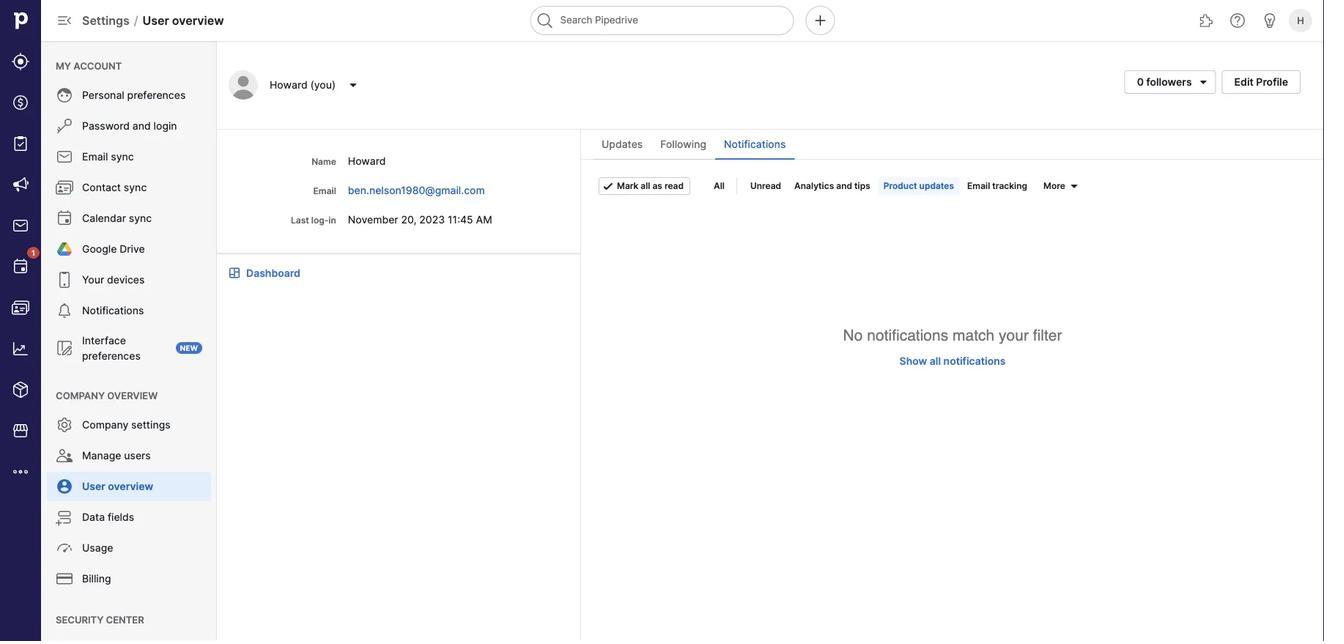 Task type: describe. For each thing, give the bounding box(es) containing it.
mark all as read button
[[599, 177, 691, 195]]

contact sync
[[82, 181, 147, 194]]

unread
[[751, 181, 782, 191]]

data fields
[[82, 511, 134, 524]]

quick add image
[[812, 12, 829, 29]]

1 link
[[4, 247, 40, 283]]

last log-in
[[291, 215, 336, 226]]

menu containing personal preferences
[[41, 41, 217, 641]]

account
[[73, 60, 122, 71]]

color undefined image for manage users
[[56, 447, 73, 465]]

new
[[180, 344, 198, 353]]

email tracking button
[[962, 177, 1034, 195]]

preferences for interface
[[82, 350, 141, 362]]

0 followers
[[1137, 76, 1192, 88]]

password and login link
[[47, 111, 211, 141]]

company settings
[[82, 419, 171, 431]]

h
[[1298, 15, 1305, 26]]

usage
[[82, 542, 113, 555]]

security center
[[56, 614, 144, 626]]

color undefined image for your devices
[[56, 271, 73, 289]]

1 horizontal spatial email
[[313, 186, 336, 196]]

20,
[[401, 213, 417, 226]]

menu toggle image
[[56, 12, 73, 29]]

0 vertical spatial overview
[[172, 13, 224, 27]]

calendar sync
[[82, 212, 152, 225]]

contact sync link
[[47, 173, 211, 202]]

security
[[56, 614, 104, 626]]

home image
[[10, 10, 32, 32]]

as
[[653, 181, 663, 191]]

mark all as read
[[617, 181, 684, 191]]

color undefined image for usage
[[56, 540, 73, 557]]

leads image
[[12, 53, 29, 70]]

drive
[[120, 243, 145, 255]]

color undefined image for email sync
[[56, 148, 73, 166]]

followers
[[1147, 76, 1192, 88]]

insights image
[[12, 340, 29, 358]]

edit
[[1235, 76, 1254, 88]]

color undefined image for personal
[[56, 87, 73, 104]]

edit profile
[[1235, 76, 1289, 88]]

color primary image
[[1195, 76, 1213, 88]]

usage link
[[47, 534, 211, 563]]

tracking
[[993, 181, 1028, 191]]

and for password
[[133, 120, 151, 132]]

mark
[[617, 181, 639, 191]]

user overview
[[82, 481, 153, 493]]

product updates
[[884, 181, 955, 191]]

center
[[106, 614, 144, 626]]

1 vertical spatial notifications
[[82, 305, 144, 317]]

color undefined image for interface
[[56, 339, 73, 357]]

google
[[82, 243, 117, 255]]

howard for howard
[[348, 155, 386, 167]]

2023
[[420, 213, 445, 226]]

email sync link
[[47, 142, 211, 172]]

color undefined image inside 1 link
[[12, 258, 29, 276]]

devices
[[107, 274, 145, 286]]

howard (you)
[[270, 79, 336, 91]]

filter
[[1033, 327, 1063, 345]]

manage users link
[[47, 441, 211, 471]]

dashboard
[[246, 267, 300, 279]]

color undefined image inside billing link
[[56, 570, 73, 588]]

my account
[[56, 60, 122, 71]]

products image
[[12, 381, 29, 399]]

last
[[291, 215, 309, 226]]

profile
[[1257, 76, 1289, 88]]

/
[[134, 13, 138, 27]]

fields
[[108, 511, 134, 524]]

your devices
[[82, 274, 145, 286]]

am
[[476, 213, 492, 226]]

login
[[154, 120, 177, 132]]

no notifications match your filter
[[843, 327, 1063, 345]]

color undefined image for user overview
[[56, 478, 73, 496]]

user overview menu item
[[41, 472, 217, 501]]

contact
[[82, 181, 121, 194]]

more button
[[1038, 177, 1083, 195]]

quick help image
[[1229, 12, 1247, 29]]

user overview link
[[47, 472, 211, 501]]

calendar
[[82, 212, 126, 225]]

all button
[[708, 177, 731, 195]]

color undefined image for company settings
[[56, 416, 73, 434]]

color undefined image for data
[[56, 509, 73, 526]]

campaigns image
[[12, 176, 29, 194]]

read
[[665, 181, 684, 191]]

no
[[843, 327, 863, 345]]

log-
[[311, 215, 329, 226]]

updates
[[602, 138, 643, 151]]

settings
[[131, 419, 171, 431]]

product
[[884, 181, 918, 191]]

your
[[999, 327, 1029, 345]]

color undefined image for contact
[[56, 179, 73, 196]]

more
[[1044, 181, 1066, 191]]

11:45
[[448, 213, 473, 226]]

edit profile button
[[1222, 70, 1301, 94]]

personal preferences link
[[47, 81, 211, 110]]

overview for user overview
[[108, 481, 153, 493]]



Task type: vqa. For each thing, say whether or not it's contained in the screenshot.
More icon
yes



Task type: locate. For each thing, give the bounding box(es) containing it.
november 20, 2023 11:45 am
[[348, 213, 492, 226]]

interface preferences
[[82, 334, 141, 362]]

preferences
[[127, 89, 186, 102], [82, 350, 141, 362]]

all for as
[[641, 181, 651, 191]]

data
[[82, 511, 105, 524]]

0 vertical spatial preferences
[[127, 89, 186, 102]]

5 color undefined image from the top
[[56, 271, 73, 289]]

0 vertical spatial notifications
[[724, 138, 786, 151]]

show
[[900, 355, 928, 367]]

2 color undefined image from the top
[[56, 148, 73, 166]]

sync up calendar sync link
[[124, 181, 147, 194]]

all for notifications
[[930, 355, 941, 367]]

6 color undefined image from the top
[[56, 302, 73, 320]]

password and login
[[82, 120, 177, 132]]

overview inside menu item
[[108, 481, 153, 493]]

company up company settings
[[56, 390, 105, 401]]

2 vertical spatial overview
[[108, 481, 153, 493]]

color undefined image for notifications
[[56, 302, 73, 320]]

preferences up login
[[127, 89, 186, 102]]

color undefined image inside calendar sync link
[[56, 210, 73, 227]]

match
[[953, 327, 995, 345]]

0 vertical spatial company
[[56, 390, 105, 401]]

analytics and tips button
[[789, 177, 877, 195]]

notifications up show
[[867, 327, 949, 345]]

1 vertical spatial notifications
[[944, 355, 1006, 367]]

0 vertical spatial and
[[133, 120, 151, 132]]

0 horizontal spatial size s image
[[603, 180, 614, 192]]

menu
[[41, 41, 217, 641]]

all left as
[[641, 181, 651, 191]]

howard right name
[[348, 155, 386, 167]]

color undefined image left calendar
[[56, 210, 73, 227]]

1 size s image from the left
[[603, 180, 614, 192]]

Search Pipedrive field
[[530, 6, 794, 35]]

overview for company overview
[[107, 390, 158, 401]]

notifications down match
[[944, 355, 1006, 367]]

contacts image
[[12, 299, 29, 317]]

3 color undefined image from the top
[[56, 210, 73, 227]]

color undefined image inside company settings link
[[56, 416, 73, 434]]

projects image
[[12, 135, 29, 152]]

email tracking
[[968, 181, 1028, 191]]

0 followers button
[[1125, 70, 1217, 94]]

1 vertical spatial user
[[82, 481, 105, 493]]

notifications
[[724, 138, 786, 151], [82, 305, 144, 317]]

name
[[312, 157, 336, 167]]

user right /
[[143, 13, 169, 27]]

user inside menu item
[[82, 481, 105, 493]]

sync for contact sync
[[124, 181, 147, 194]]

color undefined image right marketplace image
[[56, 416, 73, 434]]

color undefined image inside user overview link
[[56, 478, 73, 496]]

and
[[133, 120, 151, 132], [837, 181, 853, 191]]

email for email sync
[[82, 151, 108, 163]]

analytics and tips
[[795, 181, 871, 191]]

1 vertical spatial overview
[[107, 390, 158, 401]]

ben.nelson1980@gmail.com
[[348, 184, 485, 196]]

color undefined image right more icon
[[56, 478, 73, 496]]

howard for howard (you)
[[270, 79, 308, 91]]

google drive
[[82, 243, 145, 255]]

email down name
[[313, 186, 336, 196]]

marketplace image
[[12, 422, 29, 440]]

color undefined image
[[56, 117, 73, 135], [56, 148, 73, 166], [56, 210, 73, 227], [56, 240, 73, 258], [56, 271, 73, 289], [56, 302, 73, 320], [56, 416, 73, 434], [56, 447, 73, 465], [56, 478, 73, 496], [56, 540, 73, 557]]

0 horizontal spatial all
[[641, 181, 651, 191]]

0 horizontal spatial user
[[82, 481, 105, 493]]

(you)
[[310, 79, 336, 91]]

1 horizontal spatial howard
[[348, 155, 386, 167]]

notifications link
[[47, 296, 211, 325]]

color undefined image inside manage users link
[[56, 447, 73, 465]]

your
[[82, 274, 104, 286]]

more image
[[12, 463, 29, 481]]

analytics
[[795, 181, 834, 191]]

0 vertical spatial sync
[[111, 151, 134, 163]]

2 size s image from the left
[[1069, 180, 1080, 192]]

color undefined image right contacts icon
[[56, 302, 73, 320]]

9 color undefined image from the top
[[56, 478, 73, 496]]

color link image
[[229, 267, 240, 279]]

sales assistant image
[[1262, 12, 1279, 29]]

0 horizontal spatial notifications
[[82, 305, 144, 317]]

color undefined image left the your
[[56, 271, 73, 289]]

color undefined image down sales inbox icon
[[12, 258, 29, 276]]

color undefined image for calendar sync
[[56, 210, 73, 227]]

4 color undefined image from the top
[[56, 240, 73, 258]]

dashboard link
[[246, 265, 300, 281]]

billing link
[[47, 564, 211, 594]]

color undefined image inside notifications link
[[56, 302, 73, 320]]

1 vertical spatial howard
[[348, 155, 386, 167]]

1 vertical spatial all
[[930, 355, 941, 367]]

user
[[143, 13, 169, 27], [82, 481, 105, 493]]

sync down password and login link
[[111, 151, 134, 163]]

h button
[[1287, 6, 1316, 35]]

notifications down your devices
[[82, 305, 144, 317]]

color undefined image inside email sync link
[[56, 148, 73, 166]]

user up data
[[82, 481, 105, 493]]

color undefined image down "my"
[[56, 87, 73, 104]]

sync up drive
[[129, 212, 152, 225]]

color undefined image left data
[[56, 509, 73, 526]]

howard left (you)
[[270, 79, 308, 91]]

company overview
[[56, 390, 158, 401]]

1 horizontal spatial user
[[143, 13, 169, 27]]

8 color undefined image from the top
[[56, 447, 73, 465]]

company settings link
[[47, 411, 211, 440]]

1 vertical spatial and
[[837, 181, 853, 191]]

and for analytics
[[837, 181, 853, 191]]

color undefined image
[[56, 87, 73, 104], [56, 179, 73, 196], [12, 258, 29, 276], [56, 339, 73, 357], [56, 509, 73, 526], [56, 570, 73, 588]]

settings
[[82, 13, 130, 27]]

howard
[[270, 79, 308, 91], [348, 155, 386, 167]]

company down company overview
[[82, 419, 129, 431]]

1 vertical spatial sync
[[124, 181, 147, 194]]

billing
[[82, 573, 111, 585]]

10 color undefined image from the top
[[56, 540, 73, 557]]

color undefined image inside password and login link
[[56, 117, 73, 135]]

november
[[348, 213, 399, 226]]

personal
[[82, 89, 124, 102]]

0 horizontal spatial email
[[82, 151, 108, 163]]

overview up company settings link
[[107, 390, 158, 401]]

email left tracking
[[968, 181, 991, 191]]

color undefined image left 'password'
[[56, 117, 73, 135]]

sync for email sync
[[111, 151, 134, 163]]

email inside button
[[968, 181, 991, 191]]

all inside button
[[641, 181, 651, 191]]

color undefined image inside data fields link
[[56, 509, 73, 526]]

email up contact
[[82, 151, 108, 163]]

1 horizontal spatial and
[[837, 181, 853, 191]]

sales inbox image
[[12, 217, 29, 235]]

overview down manage users link
[[108, 481, 153, 493]]

1 vertical spatial company
[[82, 419, 129, 431]]

manage
[[82, 450, 121, 462]]

and left login
[[133, 120, 151, 132]]

and inside menu
[[133, 120, 151, 132]]

email for email tracking
[[968, 181, 991, 191]]

users
[[124, 450, 151, 462]]

show all notifications
[[900, 355, 1006, 367]]

1 menu
[[0, 0, 41, 641]]

1
[[32, 249, 35, 257]]

size s image
[[603, 180, 614, 192], [1069, 180, 1080, 192]]

deals image
[[12, 94, 29, 111]]

my
[[56, 60, 71, 71]]

and inside button
[[837, 181, 853, 191]]

manage users
[[82, 450, 151, 462]]

personal preferences
[[82, 89, 186, 102]]

1 horizontal spatial notifications
[[724, 138, 786, 151]]

0 vertical spatial notifications
[[867, 327, 949, 345]]

updates
[[920, 181, 955, 191]]

overview right /
[[172, 13, 224, 27]]

product updates button
[[878, 177, 960, 195]]

following
[[661, 138, 707, 151]]

color undefined image right the 1
[[56, 240, 73, 258]]

company for company settings
[[82, 419, 129, 431]]

tips
[[855, 181, 871, 191]]

0 vertical spatial howard
[[270, 79, 308, 91]]

color undefined image inside the your devices 'link'
[[56, 271, 73, 289]]

unread button
[[745, 177, 787, 195]]

all
[[714, 181, 725, 191]]

1 horizontal spatial size s image
[[1069, 180, 1080, 192]]

password
[[82, 120, 130, 132]]

google drive link
[[47, 235, 211, 264]]

email sync
[[82, 151, 134, 163]]

color undefined image for password and login
[[56, 117, 73, 135]]

company for company overview
[[56, 390, 105, 401]]

color undefined image inside usage link
[[56, 540, 73, 557]]

menu item
[[41, 635, 217, 641]]

size s image inside mark all as read button
[[603, 180, 614, 192]]

color undefined image left billing at left
[[56, 570, 73, 588]]

1 vertical spatial preferences
[[82, 350, 141, 362]]

color undefined image for google drive
[[56, 240, 73, 258]]

color undefined image left interface
[[56, 339, 73, 357]]

all right show
[[930, 355, 941, 367]]

calendar sync link
[[47, 204, 211, 233]]

notifications up unread
[[724, 138, 786, 151]]

color undefined image left email sync
[[56, 148, 73, 166]]

data fields link
[[47, 503, 211, 532]]

interface
[[82, 334, 126, 347]]

0 horizontal spatial howard
[[270, 79, 308, 91]]

and left tips
[[837, 181, 853, 191]]

your devices link
[[47, 265, 211, 295]]

0 horizontal spatial and
[[133, 120, 151, 132]]

color undefined image left contact
[[56, 179, 73, 196]]

select user image
[[345, 79, 362, 91]]

1 color undefined image from the top
[[56, 117, 73, 135]]

preferences for personal
[[127, 89, 186, 102]]

ben.nelson1980@gmail.com link
[[348, 184, 488, 196]]

sync for calendar sync
[[129, 212, 152, 225]]

color undefined image left 'usage'
[[56, 540, 73, 557]]

email inside menu
[[82, 151, 108, 163]]

preferences down interface
[[82, 350, 141, 362]]

color undefined image left manage
[[56, 447, 73, 465]]

2 vertical spatial sync
[[129, 212, 152, 225]]

size s image right more
[[1069, 180, 1080, 192]]

7 color undefined image from the top
[[56, 416, 73, 434]]

size s image inside more button
[[1069, 180, 1080, 192]]

size s image left "mark"
[[603, 180, 614, 192]]

1 horizontal spatial all
[[930, 355, 941, 367]]

0
[[1137, 76, 1144, 88]]

color undefined image inside "personal preferences" link
[[56, 87, 73, 104]]

0 vertical spatial all
[[641, 181, 651, 191]]

color undefined image inside the contact sync link
[[56, 179, 73, 196]]

0 vertical spatial user
[[143, 13, 169, 27]]

all
[[641, 181, 651, 191], [930, 355, 941, 367]]

2 horizontal spatial email
[[968, 181, 991, 191]]

color undefined image inside google drive link
[[56, 240, 73, 258]]



